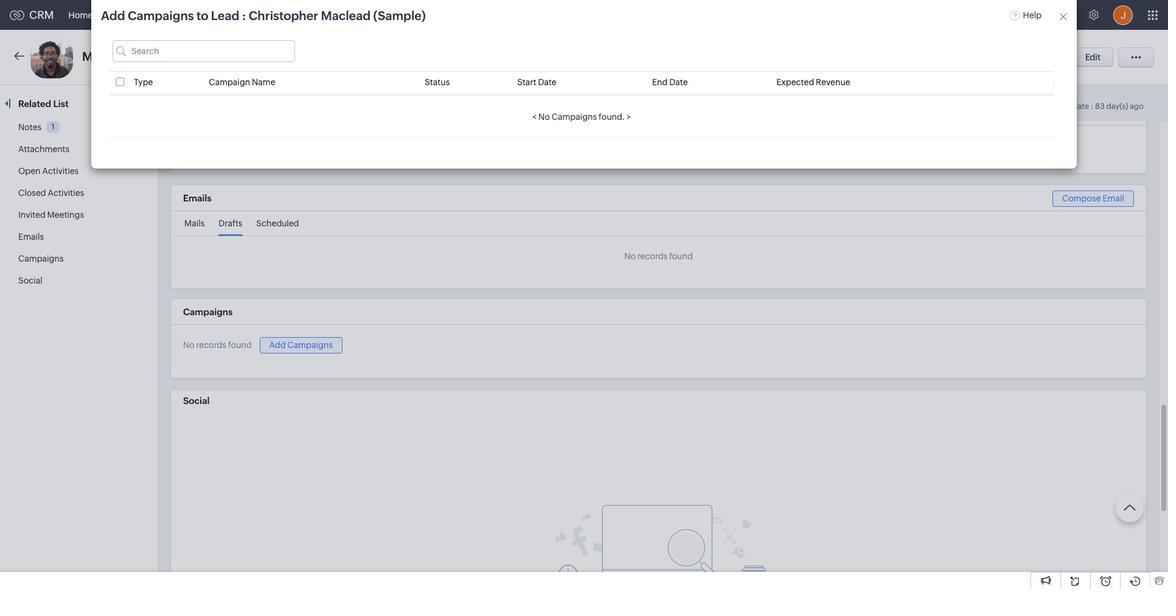 Task type: vqa. For each thing, say whether or not it's contained in the screenshot.
RELATED
yes



Task type: locate. For each thing, give the bounding box(es) containing it.
add for add campaigns to lead  :  christopher maclead (sample)
[[101, 9, 125, 23]]

christopher
[[249, 9, 318, 23], [104, 49, 174, 63]]

0 horizontal spatial date
[[538, 77, 557, 87]]

0 vertical spatial emails
[[183, 193, 212, 203]]

(sample) up florence
[[373, 9, 426, 23]]

activities up closed activities
[[42, 166, 79, 176]]

1 vertical spatial no records found
[[625, 251, 693, 261]]

deals
[[268, 10, 290, 20]]

add inside add campaigns link
[[269, 340, 286, 350]]

expected
[[777, 77, 815, 87]]

>
[[627, 112, 631, 122]]

no records found
[[183, 139, 252, 149], [625, 251, 693, 261], [183, 340, 252, 350]]

0 vertical spatial activities
[[42, 166, 79, 176]]

attachments
[[18, 144, 69, 154]]

0 horizontal spatial emails
[[18, 232, 44, 242]]

email
[[1103, 194, 1125, 203]]

crm
[[29, 9, 54, 21]]

logo image
[[10, 10, 24, 20]]

1 horizontal spatial emails
[[183, 193, 212, 203]]

: left 83
[[1091, 102, 1094, 111]]

0 vertical spatial found
[[228, 139, 252, 149]]

0 horizontal spatial maclead
[[177, 49, 226, 63]]

related
[[18, 99, 51, 109]]

1 vertical spatial (sample)
[[229, 49, 281, 63]]

Search text field
[[113, 40, 295, 62]]

help link
[[1010, 10, 1042, 20]]

add
[[101, 9, 125, 23], [269, 340, 286, 350]]

1 horizontal spatial :
[[1091, 102, 1094, 111]]

list
[[53, 99, 69, 109]]

meetings link
[[340, 0, 397, 30]]

0 vertical spatial no records found
[[183, 139, 252, 149]]

1 horizontal spatial add
[[269, 340, 286, 350]]

0 horizontal spatial social
[[18, 276, 42, 285]]

(sample) up name
[[229, 49, 281, 63]]

0 vertical spatial :
[[242, 9, 246, 23]]

activities
[[42, 166, 79, 176], [48, 188, 84, 198]]

campaign name
[[209, 77, 275, 87]]

1 vertical spatial :
[[1091, 102, 1094, 111]]

date right start
[[538, 77, 557, 87]]

mr.
[[82, 49, 102, 63]]

0 horizontal spatial meetings
[[47, 210, 84, 220]]

closed activities
[[18, 188, 84, 198]]

closed activities link
[[18, 188, 84, 198]]

date for start date
[[538, 77, 557, 87]]

0 vertical spatial (sample)
[[373, 9, 426, 23]]

1 vertical spatial activities
[[48, 188, 84, 198]]

maclead
[[321, 9, 371, 23], [177, 49, 226, 63]]

activities up invited meetings link
[[48, 188, 84, 198]]

0 vertical spatial meetings
[[350, 10, 387, 20]]

2 date from the left
[[670, 77, 688, 87]]

drafts
[[219, 219, 243, 228]]

social
[[18, 276, 42, 285], [183, 395, 210, 406]]

: right lead
[[242, 9, 246, 23]]

1 horizontal spatial social
[[183, 395, 210, 406]]

0 vertical spatial maclead
[[321, 9, 371, 23]]

profile image
[[1114, 5, 1133, 25]]

1 vertical spatial records
[[638, 251, 668, 261]]

found
[[228, 139, 252, 149], [669, 251, 693, 261], [228, 340, 252, 350]]

2 vertical spatial found
[[228, 340, 252, 350]]

1 horizontal spatial christopher
[[249, 9, 318, 23]]

0 horizontal spatial add
[[101, 9, 125, 23]]

1 horizontal spatial meetings
[[350, 10, 387, 20]]

1 horizontal spatial maclead
[[321, 9, 371, 23]]

1 vertical spatial emails
[[18, 232, 44, 242]]

emails down invited
[[18, 232, 44, 242]]

contacts
[[155, 10, 191, 20]]

1 vertical spatial social
[[183, 395, 210, 406]]

add for add campaigns
[[269, 340, 286, 350]]

campaigns link
[[18, 254, 64, 264]]

home
[[69, 10, 93, 20]]

0 horizontal spatial :
[[242, 9, 246, 23]]

leads link
[[102, 0, 145, 30]]

activities for open activities
[[42, 166, 79, 176]]

no
[[539, 112, 550, 122], [183, 139, 195, 149], [625, 251, 636, 261], [183, 340, 195, 350]]

2 vertical spatial no records found
[[183, 340, 252, 350]]

1 date from the left
[[538, 77, 557, 87]]

date
[[538, 77, 557, 87], [670, 77, 688, 87]]

emails
[[183, 193, 212, 203], [18, 232, 44, 242]]

< no campaigns found. >
[[533, 112, 631, 122]]

(sample)
[[373, 9, 426, 23], [229, 49, 281, 63]]

meetings down closed activities
[[47, 210, 84, 220]]

invited meetings
[[18, 210, 84, 220]]

meetings
[[350, 10, 387, 20], [47, 210, 84, 220]]

start date
[[517, 77, 557, 87]]

revenue
[[816, 77, 851, 87]]

0 vertical spatial add
[[101, 9, 125, 23]]

edit
[[1086, 52, 1101, 62]]

maclead up campaign
[[177, 49, 226, 63]]

attachments link
[[18, 144, 69, 154]]

calendar image
[[1040, 10, 1050, 20]]

campaign name link
[[209, 77, 275, 87]]

meetings up florence
[[350, 10, 387, 20]]

1 horizontal spatial date
[[670, 77, 688, 87]]

date for end date
[[670, 77, 688, 87]]

1
[[51, 122, 55, 131]]

last update : 83 day(s) ago
[[1046, 102, 1144, 111]]

profile element
[[1107, 0, 1141, 30]]

:
[[242, 9, 246, 23], [1091, 102, 1094, 111]]

1 vertical spatial meetings
[[47, 210, 84, 220]]

expected revenue link
[[777, 77, 851, 87]]

campaigns
[[128, 9, 194, 23], [552, 112, 597, 122], [18, 254, 64, 264], [183, 307, 233, 317], [287, 340, 333, 350]]

of
[[326, 52, 337, 63]]

type link
[[134, 77, 153, 87]]

0 horizontal spatial christopher
[[104, 49, 174, 63]]

start date link
[[517, 77, 557, 87]]

open activities link
[[18, 166, 79, 176]]

mails
[[184, 219, 205, 228]]

1 vertical spatial add
[[269, 340, 286, 350]]

maclead up florence
[[321, 9, 371, 23]]

records
[[196, 139, 226, 149], [638, 251, 668, 261], [196, 340, 226, 350]]

date right end
[[670, 77, 688, 87]]

status
[[425, 77, 450, 87]]

emails up mails in the left top of the page
[[183, 193, 212, 203]]

1 vertical spatial found
[[669, 251, 693, 261]]

add campaigns to lead  :  christopher maclead (sample)
[[101, 9, 426, 23]]

day(s)
[[1107, 102, 1129, 111]]

related list
[[18, 99, 71, 109]]



Task type: describe. For each thing, give the bounding box(es) containing it.
notes link
[[18, 122, 42, 132]]

closed
[[18, 188, 46, 198]]

help
[[1023, 10, 1042, 20]]

-
[[284, 52, 287, 63]]

tasks
[[309, 10, 331, 20]]

accounts link
[[201, 0, 258, 30]]

<
[[533, 112, 537, 122]]

1 vertical spatial christopher
[[104, 49, 174, 63]]

to
[[197, 9, 208, 23]]

compose email
[[1063, 194, 1125, 203]]

expected revenue
[[777, 77, 851, 87]]

home link
[[59, 0, 102, 30]]

invited meetings link
[[18, 210, 84, 220]]

1 vertical spatial maclead
[[177, 49, 226, 63]]

tasks link
[[299, 0, 340, 30]]

contacts link
[[145, 0, 201, 30]]

florence
[[339, 52, 376, 63]]

0 vertical spatial christopher
[[249, 9, 318, 23]]

last
[[1046, 102, 1061, 111]]

ago
[[1130, 102, 1144, 111]]

0 horizontal spatial (sample)
[[229, 49, 281, 63]]

deals link
[[258, 0, 299, 30]]

emails link
[[18, 232, 44, 242]]

add campaigns
[[269, 340, 333, 350]]

found.
[[599, 112, 625, 122]]

2 vertical spatial records
[[196, 340, 226, 350]]

lead
[[211, 9, 239, 23]]

campaign
[[209, 77, 250, 87]]

compose
[[1063, 194, 1101, 203]]

invited
[[18, 210, 46, 220]]

open activities
[[18, 166, 79, 176]]

end
[[652, 77, 668, 87]]

calls link
[[397, 0, 435, 30]]

83
[[1096, 102, 1105, 111]]

social link
[[18, 276, 42, 285]]

end date link
[[652, 77, 688, 87]]

mr. christopher maclead (sample) - rangoni of florence
[[82, 49, 376, 63]]

status link
[[425, 77, 450, 87]]

open
[[18, 166, 41, 176]]

0 vertical spatial social
[[18, 276, 42, 285]]

0 vertical spatial records
[[196, 139, 226, 149]]

rangoni
[[289, 52, 324, 63]]

calls
[[406, 10, 426, 20]]

type
[[134, 77, 153, 87]]

end date
[[652, 77, 688, 87]]

crm link
[[10, 9, 54, 21]]

accounts
[[210, 10, 249, 20]]

notes
[[18, 122, 42, 132]]

activities for closed activities
[[48, 188, 84, 198]]

update
[[1063, 102, 1090, 111]]

leads
[[112, 10, 135, 20]]

start
[[517, 77, 537, 87]]

name
[[252, 77, 275, 87]]

edit button
[[1073, 47, 1114, 67]]

1 horizontal spatial (sample)
[[373, 9, 426, 23]]

add campaigns link
[[260, 337, 343, 354]]

scheduled
[[256, 219, 299, 228]]



